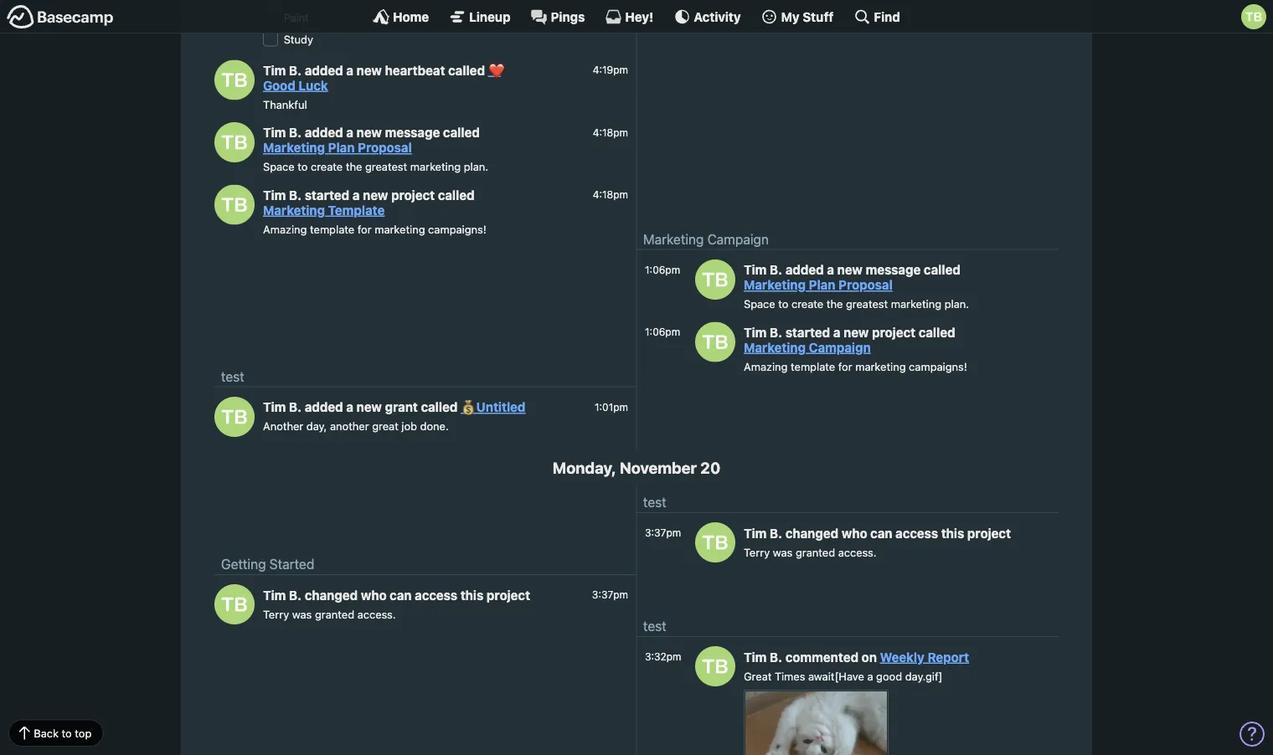 Task type: locate. For each thing, give the bounding box(es) containing it.
0 vertical spatial terry was granted access.
[[744, 546, 877, 559]]

1 horizontal spatial who
[[842, 526, 868, 541]]

1 horizontal spatial space
[[744, 298, 776, 311]]

day,
[[307, 420, 327, 433]]

0 horizontal spatial amazing
[[263, 223, 307, 236]]

0 horizontal spatial space to create the greatest marketing plan.
[[263, 161, 489, 173]]

a for bottommost the marketing campaign "link"
[[834, 325, 841, 340]]

0 vertical spatial test
[[221, 369, 244, 385]]

activity
[[694, 9, 741, 24]]

space to create the greatest marketing plan. up the tim b. started a new project called marketing template
[[263, 161, 489, 173]]

3:37pm element for getting started
[[592, 589, 629, 601]]

0 vertical spatial terry
[[744, 546, 770, 559]]

granted for getting started
[[315, 608, 355, 621]]

test link for tim b. changed who can access this project
[[644, 495, 667, 511]]

space to create the greatest marketing plan. up the tim b. started a new project called marketing campaign
[[744, 298, 970, 311]]

create for 4:18pm
[[311, 161, 343, 173]]

1 vertical spatial for
[[839, 361, 853, 373]]

1 vertical spatial can
[[390, 588, 412, 603]]

marketing plan proposal link
[[263, 141, 412, 155], [744, 278, 893, 293]]

1 vertical spatial tim b. changed who can access this project
[[263, 588, 530, 603]]

plan for 1:06pm
[[809, 278, 836, 293]]

1 horizontal spatial space to create the greatest marketing plan.
[[744, 298, 970, 311]]

started inside the tim b. started a new project called marketing template
[[305, 188, 350, 203]]

0 horizontal spatial who
[[361, 588, 387, 603]]

0 horizontal spatial message
[[385, 125, 440, 140]]

2 1:06pm from the top
[[645, 327, 681, 338]]

1 vertical spatial access.
[[358, 608, 396, 621]]

amazing template for marketing campaigns! down template
[[263, 223, 487, 236]]

started inside the tim b. started a new project called marketing campaign
[[786, 325, 831, 340]]

tim b. added a new message called marketing plan proposal
[[263, 125, 480, 155], [744, 263, 961, 293]]

template down marketing template link
[[310, 223, 355, 236]]

marketing plan proposal link up the tim b. started a new project called marketing template
[[263, 141, 412, 155]]

a for 'marketing plan proposal' "link" related to 4:18pm
[[346, 125, 354, 140]]

0 horizontal spatial the
[[346, 161, 362, 173]]

message up the tim b. started a new project called marketing campaign
[[866, 263, 921, 278]]

plan. for 4:18pm
[[464, 161, 489, 173]]

the for 1:06pm
[[827, 298, 843, 311]]

0 vertical spatial marketing plan proposal link
[[263, 141, 412, 155]]

to up marketing template link
[[298, 161, 308, 173]]

a inside the tim b. started a new project called marketing campaign
[[834, 325, 841, 340]]

b. inside the tim b. started a new project called marketing template
[[289, 188, 302, 203]]

added down thankful
[[305, 125, 343, 140]]

proposal up the tim b. started a new project called marketing template
[[358, 141, 412, 155]]

1 vertical spatial marketing plan proposal link
[[744, 278, 893, 293]]

granted for test
[[796, 546, 836, 559]]

0 horizontal spatial terry was granted access.
[[263, 608, 396, 621]]

1 horizontal spatial was
[[773, 546, 793, 559]]

1 vertical spatial create
[[792, 298, 824, 311]]

tim b. added a new heartbeat called
[[263, 63, 488, 78]]

2 horizontal spatial to
[[779, 298, 789, 311]]

plan up the tim b. started a new project called marketing template
[[328, 141, 355, 155]]

0 horizontal spatial can
[[390, 588, 412, 603]]

for for marketing template
[[358, 223, 372, 236]]

message for 4:18pm
[[385, 125, 440, 140]]

greatest up the tim b. started a new project called marketing template
[[365, 161, 407, 173]]

0 vertical spatial plan
[[328, 141, 355, 155]]

4:18pm
[[593, 127, 629, 138], [593, 189, 629, 201]]

1 vertical spatial campaigns!
[[909, 361, 968, 373]]

❤️
[[488, 63, 501, 78]]

commented
[[786, 650, 859, 665]]

changed for getting started
[[305, 588, 358, 603]]

tim burton image for ❤️ good luck
[[215, 60, 255, 100]]

3:37pm element
[[645, 527, 681, 539], [592, 589, 629, 601]]

1 horizontal spatial access
[[896, 526, 939, 541]]

test link
[[221, 369, 244, 385], [644, 495, 667, 511], [644, 619, 667, 635]]

marketing campaign
[[644, 231, 769, 247]]

4:18pm element
[[593, 127, 629, 138], [593, 189, 629, 201]]

1:06pm element for tim b. started a new project called marketing campaign
[[645, 327, 681, 338]]

2 1:06pm element from the top
[[645, 327, 681, 338]]

tim b. added a new message called marketing plan proposal for 4:18pm
[[263, 125, 480, 155]]

template
[[310, 223, 355, 236], [791, 361, 836, 373]]

create up marketing template link
[[311, 161, 343, 173]]

added for 1:06pm
[[786, 263, 824, 278]]

campaigns!
[[428, 223, 487, 236], [909, 361, 968, 373]]

0 horizontal spatial access
[[415, 588, 458, 603]]

1 vertical spatial space to create the greatest marketing plan.
[[744, 298, 970, 311]]

3:37pm
[[645, 527, 681, 539], [592, 589, 629, 601]]

granted
[[796, 546, 836, 559], [315, 608, 355, 621]]

paint link
[[284, 11, 309, 24]]

getting started link
[[221, 557, 315, 573]]

lineup
[[469, 9, 511, 24]]

0 vertical spatial amazing template for marketing campaigns!
[[263, 223, 487, 236]]

0 horizontal spatial proposal
[[358, 141, 412, 155]]

was
[[773, 546, 793, 559], [292, 608, 312, 621]]

1:06pm element
[[645, 264, 681, 276], [645, 327, 681, 338]]

job
[[402, 420, 417, 433]]

1 horizontal spatial tim b. changed who can access this project
[[744, 526, 1012, 541]]

greatest for 1:06pm
[[846, 298, 888, 311]]

pings button
[[531, 8, 585, 25]]

1 horizontal spatial campaigns!
[[909, 361, 968, 373]]

1 horizontal spatial can
[[871, 526, 893, 541]]

1 vertical spatial to
[[779, 298, 789, 311]]

1 vertical spatial who
[[361, 588, 387, 603]]

find
[[874, 9, 901, 24]]

0 horizontal spatial tim b. added a new message called marketing plan proposal
[[263, 125, 480, 155]]

0 horizontal spatial access.
[[358, 608, 396, 621]]

0 vertical spatial proposal
[[358, 141, 412, 155]]

b.
[[289, 63, 302, 78], [289, 125, 302, 140], [289, 188, 302, 203], [770, 263, 783, 278], [770, 325, 783, 340], [289, 400, 302, 415], [770, 526, 783, 541], [289, 588, 302, 603], [770, 650, 783, 665]]

0 horizontal spatial amazing template for marketing campaigns!
[[263, 223, 487, 236]]

for down the tim b. started a new project called marketing campaign
[[839, 361, 853, 373]]

0 horizontal spatial plan
[[328, 141, 355, 155]]

amazing template for marketing campaigns!
[[263, 223, 487, 236], [744, 361, 968, 373]]

tim burton image
[[1242, 4, 1267, 29], [215, 122, 255, 163], [696, 260, 736, 300], [215, 397, 255, 437]]

on
[[862, 650, 877, 665]]

home link
[[373, 8, 429, 25]]

4:18pm element for tim b. added a new message called marketing plan proposal
[[593, 127, 629, 138]]

called
[[448, 63, 485, 78], [443, 125, 480, 140], [438, 188, 475, 203], [924, 263, 961, 278], [919, 325, 956, 340], [421, 400, 458, 415]]

1 4:18pm from the top
[[593, 127, 629, 138]]

1 1:06pm element from the top
[[645, 264, 681, 276]]

0 vertical spatial 3:37pm
[[645, 527, 681, 539]]

2 4:18pm element from the top
[[593, 189, 629, 201]]

2 vertical spatial test link
[[644, 619, 667, 635]]

1 vertical spatial test link
[[644, 495, 667, 511]]

0 vertical spatial who
[[842, 526, 868, 541]]

for for marketing campaign
[[839, 361, 853, 373]]

project
[[391, 188, 435, 203], [872, 325, 916, 340], [968, 526, 1012, 541], [487, 588, 530, 603]]

tim b. changed who can access this project for test
[[744, 526, 1012, 541]]

0 horizontal spatial 3:37pm
[[592, 589, 629, 601]]

zoom have a good day.gif image
[[746, 692, 887, 756]]

0 vertical spatial for
[[358, 223, 372, 236]]

changed
[[786, 526, 839, 541], [305, 588, 358, 603]]

marketing campaign link
[[644, 231, 769, 247], [744, 340, 871, 355]]

for down template
[[358, 223, 372, 236]]

b. inside the tim b. started a new project called marketing campaign
[[770, 325, 783, 340]]

added for 4:18pm
[[305, 125, 343, 140]]

a inside the tim b. started a new project called marketing template
[[353, 188, 360, 203]]

1 horizontal spatial amazing template for marketing campaigns!
[[744, 361, 968, 373]]

1 vertical spatial granted
[[315, 608, 355, 621]]

1 horizontal spatial proposal
[[839, 278, 893, 293]]

plan.
[[464, 161, 489, 173], [945, 298, 970, 311]]

0 vertical spatial tim b. added a new message called marketing plan proposal
[[263, 125, 480, 155]]

project inside the tim b. started a new project called marketing template
[[391, 188, 435, 203]]

1 vertical spatial space
[[744, 298, 776, 311]]

who for test
[[842, 526, 868, 541]]

1 horizontal spatial this
[[942, 526, 965, 541]]

1 vertical spatial amazing
[[744, 361, 788, 373]]

greatest up the tim b. started a new project called marketing campaign
[[846, 298, 888, 311]]

1 vertical spatial plan
[[809, 278, 836, 293]]

access.
[[839, 546, 877, 559], [358, 608, 396, 621]]

access
[[896, 526, 939, 541], [415, 588, 458, 603]]

added for 1:01pm
[[305, 400, 343, 415]]

1 horizontal spatial campaign
[[809, 340, 871, 355]]

who
[[842, 526, 868, 541], [361, 588, 387, 603]]

for
[[358, 223, 372, 236], [839, 361, 853, 373]]

1 horizontal spatial create
[[792, 298, 824, 311]]

1 vertical spatial plan.
[[945, 298, 970, 311]]

tim b. added a new message called marketing plan proposal up the tim b. started a new project called marketing template
[[263, 125, 480, 155]]

message down heartbeat
[[385, 125, 440, 140]]

the up the tim b. started a new project called marketing campaign
[[827, 298, 843, 311]]

1 horizontal spatial marketing plan proposal link
[[744, 278, 893, 293]]

0 horizontal spatial space
[[263, 161, 295, 173]]

tim b. added a new message called marketing plan proposal up the tim b. started a new project called marketing campaign
[[744, 263, 961, 293]]

tim burton image for marketing campaign
[[696, 322, 736, 362]]

started for campaign
[[786, 325, 831, 340]]

greatest
[[365, 161, 407, 173], [846, 298, 888, 311]]

1 4:18pm element from the top
[[593, 127, 629, 138]]

0 vertical spatial the
[[346, 161, 362, 173]]

1 vertical spatial this
[[461, 588, 484, 603]]

good
[[877, 670, 903, 683]]

space
[[263, 161, 295, 173], [744, 298, 776, 311]]

0 vertical spatial greatest
[[365, 161, 407, 173]]

untitled
[[477, 400, 526, 415]]

started
[[305, 188, 350, 203], [786, 325, 831, 340]]

campaigns! for tim b. started a new project called marketing template
[[428, 223, 487, 236]]

amazing
[[263, 223, 307, 236], [744, 361, 788, 373]]

1 vertical spatial the
[[827, 298, 843, 311]]

tim
[[263, 63, 286, 78], [263, 125, 286, 140], [263, 188, 286, 203], [744, 263, 767, 278], [744, 325, 767, 340], [263, 400, 286, 415], [744, 526, 767, 541], [263, 588, 286, 603], [744, 650, 767, 665]]

0 horizontal spatial create
[[311, 161, 343, 173]]

1 vertical spatial was
[[292, 608, 312, 621]]

1 horizontal spatial plan.
[[945, 298, 970, 311]]

tim b. changed who can access this project
[[744, 526, 1012, 541], [263, 588, 530, 603]]

test link for tim b. added a new grant called
[[221, 369, 244, 385]]

access for test
[[896, 526, 939, 541]]

heartbeat
[[385, 63, 445, 78]]

luck
[[299, 78, 328, 93]]

plan
[[328, 141, 355, 155], [809, 278, 836, 293]]

1 vertical spatial campaign
[[809, 340, 871, 355]]

1 vertical spatial 3:37pm element
[[592, 589, 629, 601]]

amazing template for marketing campaigns! down the tim b. started a new project called marketing campaign
[[744, 361, 968, 373]]

1 1:06pm from the top
[[645, 264, 681, 276]]

0 horizontal spatial terry
[[263, 608, 289, 621]]

space to create the greatest marketing plan.
[[263, 161, 489, 173], [744, 298, 970, 311]]

can
[[871, 526, 893, 541], [390, 588, 412, 603]]

plan up the tim b. started a new project called marketing campaign
[[809, 278, 836, 293]]

1:06pm
[[645, 264, 681, 276], [645, 327, 681, 338]]

2 4:18pm from the top
[[593, 189, 629, 201]]

terry was granted access. for getting started
[[263, 608, 396, 621]]

1 horizontal spatial amazing
[[744, 361, 788, 373]]

0 vertical spatial marketing campaign link
[[644, 231, 769, 247]]

added up the tim b. started a new project called marketing campaign
[[786, 263, 824, 278]]

terry
[[744, 546, 770, 559], [263, 608, 289, 621]]

amazing template for marketing campaigns! for campaign
[[744, 361, 968, 373]]

hey! button
[[605, 8, 654, 25]]

1 horizontal spatial changed
[[786, 526, 839, 541]]

marketing
[[263, 141, 325, 155], [263, 203, 325, 218], [644, 231, 704, 247], [744, 278, 806, 293], [744, 340, 806, 355]]

0 vertical spatial changed
[[786, 526, 839, 541]]

1 horizontal spatial the
[[827, 298, 843, 311]]

0 horizontal spatial template
[[310, 223, 355, 236]]

the up the tim b. started a new project called marketing template
[[346, 161, 362, 173]]

1 vertical spatial amazing template for marketing campaigns!
[[744, 361, 968, 373]]

terry was granted access. for test
[[744, 546, 877, 559]]

0 horizontal spatial this
[[461, 588, 484, 603]]

proposal up the tim b. started a new project called marketing campaign
[[839, 278, 893, 293]]

new inside the tim b. started a new project called marketing template
[[363, 188, 388, 203]]

1 horizontal spatial plan
[[809, 278, 836, 293]]

1 horizontal spatial access.
[[839, 546, 877, 559]]

marketing plan proposal link for 4:18pm
[[263, 141, 412, 155]]

0 vertical spatial plan.
[[464, 161, 489, 173]]

terry for getting started
[[263, 608, 289, 621]]

0 vertical spatial access.
[[839, 546, 877, 559]]

added up day,
[[305, 400, 343, 415]]

marketing up the tim b. started a new project called marketing campaign
[[891, 298, 942, 311]]

0 vertical spatial template
[[310, 223, 355, 236]]

💰 untitled link
[[461, 400, 526, 415]]

template down the tim b. started a new project called marketing campaign
[[791, 361, 836, 373]]

create up the tim b. started a new project called marketing campaign
[[792, 298, 824, 311]]

day.gif]
[[906, 670, 943, 683]]

0 horizontal spatial to
[[62, 727, 72, 740]]

tim burton image
[[215, 60, 255, 100], [215, 185, 255, 225], [696, 322, 736, 362], [696, 523, 736, 563], [215, 585, 255, 625], [696, 647, 736, 687]]

0 horizontal spatial campaigns!
[[428, 223, 487, 236]]

0 vertical spatial amazing
[[263, 223, 307, 236]]

proposal
[[358, 141, 412, 155], [839, 278, 893, 293]]

0 horizontal spatial greatest
[[365, 161, 407, 173]]

test link for tim b. commented on
[[644, 619, 667, 635]]

space to create the greatest marketing plan. for 1:06pm
[[744, 298, 970, 311]]

the
[[346, 161, 362, 173], [827, 298, 843, 311]]

await[have
[[809, 670, 865, 683]]

new
[[357, 63, 382, 78], [357, 125, 382, 140], [363, 188, 388, 203], [838, 263, 863, 278], [844, 325, 869, 340], [357, 400, 382, 415]]

1 vertical spatial 3:37pm
[[592, 589, 629, 601]]

was for test
[[773, 546, 793, 559]]

1 horizontal spatial tim b. added a new message called marketing plan proposal
[[744, 263, 961, 293]]

1 horizontal spatial greatest
[[846, 298, 888, 311]]

proposal for 1:06pm
[[839, 278, 893, 293]]

0 vertical spatial space to create the greatest marketing plan.
[[263, 161, 489, 173]]

0 vertical spatial can
[[871, 526, 893, 541]]

tim b. changed who can access this project for getting started
[[263, 588, 530, 603]]

1 vertical spatial tim b. added a new message called marketing plan proposal
[[744, 263, 961, 293]]

tim burton image for weekly report
[[696, 647, 736, 687]]

to left top
[[62, 727, 72, 740]]

a
[[346, 63, 354, 78], [346, 125, 354, 140], [353, 188, 360, 203], [827, 263, 835, 278], [834, 325, 841, 340], [346, 400, 354, 415], [868, 670, 874, 683]]

create
[[311, 161, 343, 173], [792, 298, 824, 311]]

weekly report link
[[880, 650, 970, 665]]

tim burton image for 4:18pm
[[215, 122, 255, 163]]

marketing plan proposal link up the tim b. started a new project called marketing campaign
[[744, 278, 893, 293]]

test
[[221, 369, 244, 385], [644, 495, 667, 511], [644, 619, 667, 635]]

1 vertical spatial 1:06pm
[[645, 327, 681, 338]]

message
[[385, 125, 440, 140], [866, 263, 921, 278]]

1 horizontal spatial message
[[866, 263, 921, 278]]

terry for test
[[744, 546, 770, 559]]

2 vertical spatial test
[[644, 619, 667, 635]]

to up the tim b. started a new project called marketing campaign
[[779, 298, 789, 311]]

3:37pm for getting started
[[592, 589, 629, 601]]

4:18pm element for tim b. started a new project called marketing template
[[593, 189, 629, 201]]

1 horizontal spatial granted
[[796, 546, 836, 559]]

marketing down the tim b. started a new project called marketing template
[[375, 223, 425, 236]]

1 horizontal spatial to
[[298, 161, 308, 173]]

1 horizontal spatial for
[[839, 361, 853, 373]]

0 horizontal spatial tim b. changed who can access this project
[[263, 588, 530, 603]]

weekly
[[880, 650, 925, 665]]

0 vertical spatial space
[[263, 161, 295, 173]]



Task type: vqa. For each thing, say whether or not it's contained in the screenshot.


Task type: describe. For each thing, give the bounding box(es) containing it.
getting
[[221, 557, 266, 573]]

20
[[701, 459, 721, 477]]

activity link
[[674, 8, 741, 25]]

tim b. started a new project called marketing campaign
[[744, 325, 956, 355]]

who for getting started
[[361, 588, 387, 603]]

can for getting started
[[390, 588, 412, 603]]

4:18pm for tim b. started a new project called
[[593, 189, 629, 201]]

thankful
[[263, 98, 307, 111]]

message for 1:06pm
[[866, 263, 921, 278]]

tim b. started a new project called marketing template
[[263, 188, 475, 218]]

marketing down the tim b. started a new project called marketing campaign
[[856, 361, 906, 373]]

1:06pm for tim b. started a new project called
[[645, 327, 681, 338]]

grant
[[385, 400, 418, 415]]

test for tim b. commented on
[[644, 619, 667, 635]]

0 horizontal spatial campaign
[[708, 231, 769, 247]]

plan. for 1:06pm
[[945, 298, 970, 311]]

to for 4:18pm
[[298, 161, 308, 173]]

this for test
[[942, 526, 965, 541]]

switch accounts image
[[7, 4, 114, 30]]

study
[[284, 33, 313, 46]]

called inside the tim b. started a new project called marketing template
[[438, 188, 475, 203]]

marketing template link
[[263, 203, 385, 218]]

tim burton image for 1:01pm
[[215, 397, 255, 437]]

report
[[928, 650, 970, 665]]

access. for test
[[839, 546, 877, 559]]

4:18pm for tim b. added a new message called
[[593, 127, 629, 138]]

space for 1:06pm
[[744, 298, 776, 311]]

space for 4:18pm
[[263, 161, 295, 173]]

good
[[263, 78, 296, 93]]

getting started
[[221, 557, 315, 573]]

plan for 4:18pm
[[328, 141, 355, 155]]

new inside the tim b. started a new project called marketing campaign
[[844, 325, 869, 340]]

started
[[270, 557, 315, 573]]

3:37pm element for test
[[645, 527, 681, 539]]

amazing for marketing campaign
[[744, 361, 788, 373]]

marketing plan proposal link for 1:06pm
[[744, 278, 893, 293]]

another day, another great job done.
[[263, 420, 449, 433]]

4:19pm
[[593, 64, 629, 76]]

a for marketing template link
[[353, 188, 360, 203]]

tim b. commented on weekly report
[[744, 650, 970, 665]]

3:37pm for test
[[645, 527, 681, 539]]

amazing template for marketing campaigns! for template
[[263, 223, 487, 236]]

times
[[775, 670, 806, 683]]

top
[[75, 727, 92, 740]]

paint
[[284, 11, 309, 24]]

space to create the greatest marketing plan. for 4:18pm
[[263, 161, 489, 173]]

hey!
[[626, 9, 654, 24]]

marketing inside the tim b. started a new project called marketing template
[[263, 203, 325, 218]]

added up luck
[[305, 63, 343, 78]]

my
[[782, 9, 800, 24]]

3:32pm
[[645, 651, 682, 663]]

create for 1:06pm
[[792, 298, 824, 311]]

great
[[744, 670, 772, 683]]

tim inside the tim b. started a new project called marketing template
[[263, 188, 286, 203]]

1:06pm element for tim b. added a new message called marketing plan proposal
[[645, 264, 681, 276]]

changed for test
[[786, 526, 839, 541]]

the for 4:18pm
[[346, 161, 362, 173]]

4:19pm element
[[593, 64, 629, 76]]

pings
[[551, 9, 585, 24]]

great
[[372, 420, 399, 433]]

called inside the tim b. started a new project called marketing campaign
[[919, 325, 956, 340]]

great times await[have a good day.gif]
[[744, 670, 943, 683]]

marketing up the tim b. started a new project called marketing template
[[410, 161, 461, 173]]

study link
[[284, 33, 313, 46]]

tim burton image for 1:06pm
[[696, 260, 736, 300]]

back to top button
[[8, 720, 103, 748]]

project inside the tim b. started a new project called marketing campaign
[[872, 325, 916, 340]]

template for campaign
[[791, 361, 836, 373]]

campaign inside the tim b. started a new project called marketing campaign
[[809, 340, 871, 355]]

1:06pm for tim b. added a new message called
[[645, 264, 681, 276]]

home
[[393, 9, 429, 24]]

1:01pm element
[[595, 402, 629, 413]]

to inside button
[[62, 727, 72, 740]]

a for 1:06pm's 'marketing plan proposal' "link"
[[827, 263, 835, 278]]

template for template
[[310, 223, 355, 236]]

started for template
[[305, 188, 350, 203]]

1 vertical spatial marketing campaign link
[[744, 340, 871, 355]]

stuff
[[803, 9, 834, 24]]

monday, november 20
[[553, 459, 721, 477]]

tim b. added a new message called marketing plan proposal for 1:06pm
[[744, 263, 961, 293]]

can for test
[[871, 526, 893, 541]]

test for tim b. added a new grant called
[[221, 369, 244, 385]]

marketing inside the tim b. started a new project called marketing campaign
[[744, 340, 806, 355]]

amazing for marketing template
[[263, 223, 307, 236]]

another
[[263, 420, 304, 433]]

tim burton image inside main element
[[1242, 4, 1267, 29]]

test for tim b. changed who can access this project
[[644, 495, 667, 511]]

❤️ good luck
[[263, 63, 501, 93]]

tim b. added a new grant called 💰 untitled
[[263, 400, 526, 415]]

3:32pm element
[[645, 651, 682, 663]]

access for getting started
[[415, 588, 458, 603]]

to for 1:06pm
[[779, 298, 789, 311]]

greatest for 4:18pm
[[365, 161, 407, 173]]

lineup link
[[449, 8, 511, 25]]

1:01pm
[[595, 402, 629, 413]]

my stuff
[[782, 9, 834, 24]]

campaigns! for tim b. started a new project called marketing campaign
[[909, 361, 968, 373]]

tim inside the tim b. started a new project called marketing campaign
[[744, 325, 767, 340]]

❤️ good luck link
[[263, 63, 501, 93]]

was for getting started
[[292, 608, 312, 621]]

main element
[[0, 0, 1274, 34]]

tim burton image for marketing template
[[215, 185, 255, 225]]

find button
[[854, 8, 901, 25]]

another
[[330, 420, 369, 433]]

monday,
[[553, 459, 617, 477]]

💰
[[461, 400, 474, 415]]

my stuff button
[[761, 8, 834, 25]]

proposal for 4:18pm
[[358, 141, 412, 155]]

done.
[[420, 420, 449, 433]]

back
[[34, 727, 59, 740]]

a for the 💰 untitled link in the left of the page
[[346, 400, 354, 415]]

template
[[328, 203, 385, 218]]

back to top
[[34, 727, 92, 740]]

access. for getting started
[[358, 608, 396, 621]]

this for getting started
[[461, 588, 484, 603]]

november
[[620, 459, 697, 477]]



